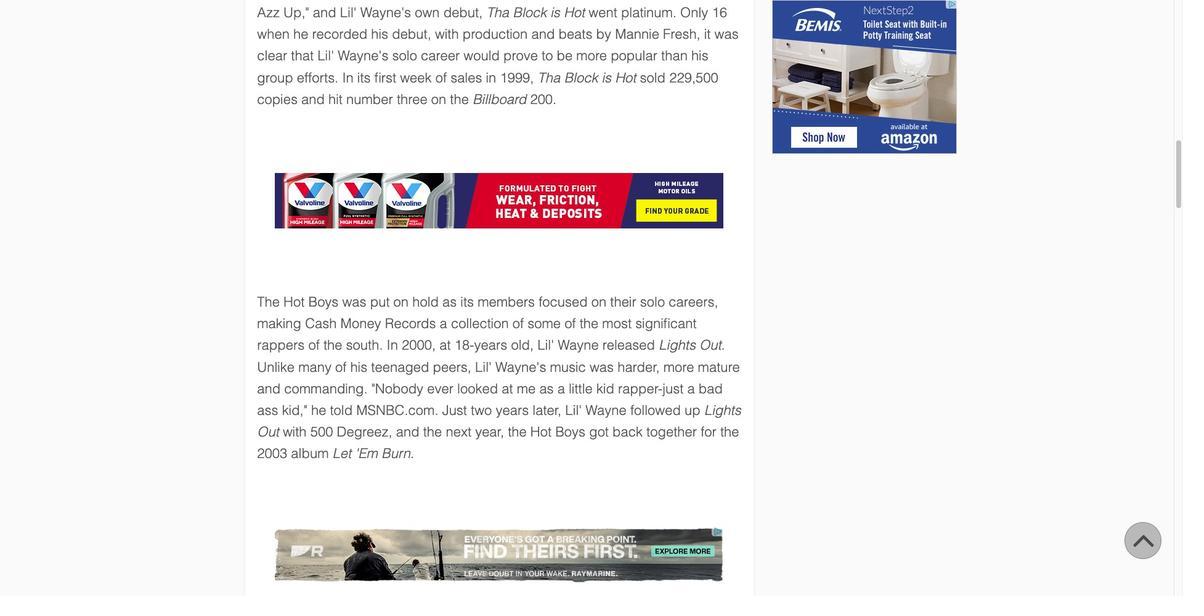 Task type: describe. For each thing, give the bounding box(es) containing it.
followed
[[631, 403, 681, 419]]

together
[[647, 425, 697, 440]]

commanding.
[[284, 381, 368, 397]]

number
[[347, 92, 393, 107]]

wayne inside . unlike many of his teenaged peers, lil' wayne's music was harder, more mature and commanding. "nobody ever looked at me as a little kid rapper-just a bad ass kid," he told msnbc.com. just two years later, lil' wayne followed up
[[586, 403, 627, 419]]

sold 229,500 copies and hit number three on the
[[257, 70, 719, 107]]

200.
[[531, 92, 557, 107]]

the hot boys was put on hold as its members focused on their solo careers, making cash money records a collection of some of the most significant rappers of the south. in 2000, at 18-years old, lil' wayne released
[[257, 295, 719, 354]]

for
[[701, 425, 717, 440]]

rapper-
[[618, 381, 663, 397]]

looked
[[458, 381, 498, 397]]

the down cash
[[324, 338, 343, 354]]

most
[[603, 316, 632, 332]]

and inside . unlike many of his teenaged peers, lil' wayne's music was harder, more mature and commanding. "nobody ever looked at me as a little kid rapper-just a bad ass kid," he told msnbc.com. just two years later, lil' wayne followed up
[[257, 381, 281, 397]]

hot down the popular
[[615, 70, 637, 85]]

of inside went platinum. only 16 when he recorded his debut, with production and beats by mannie fresh, it was clear that lil' wayne's solo career would prove to be more popular than his group efforts. in its first week of sales in 1999,
[[436, 70, 447, 85]]

2 horizontal spatial a
[[688, 381, 695, 397]]

album
[[291, 447, 329, 462]]

sales
[[451, 70, 482, 85]]

2 horizontal spatial his
[[692, 48, 709, 64]]

two
[[471, 403, 492, 419]]

their
[[611, 295, 637, 310]]

hot inside the with 500 degreez, and the next year, the hot boys got back together for the 2003 album
[[531, 425, 552, 440]]

lil' down 'little'
[[566, 403, 582, 419]]

next
[[446, 425, 472, 440]]

to
[[542, 48, 553, 64]]

with inside went platinum. only 16 when he recorded his debut, with production and beats by mannie fresh, it was clear that lil' wayne's solo career would prove to be more popular than his group efforts. in its first week of sales in 1999,
[[435, 27, 459, 42]]

let 'em burn .
[[333, 447, 414, 462]]

as inside the hot boys was put on hold as its members focused on their solo careers, making cash money records a collection of some of the most significant rappers of the south. in 2000, at 18-years old, lil' wayne released
[[443, 295, 457, 310]]

only
[[681, 5, 709, 20]]

bad
[[699, 381, 723, 397]]

of inside . unlike many of his teenaged peers, lil' wayne's music was harder, more mature and commanding. "nobody ever looked at me as a little kid rapper-just a bad ass kid," he told msnbc.com. just two years later, lil' wayne followed up
[[335, 360, 347, 375]]

0 vertical spatial out
[[700, 338, 722, 354]]

the left next
[[423, 425, 442, 440]]

went platinum. only 16 when he recorded his debut, with production and beats by mannie fresh, it was clear that lil' wayne's solo career would prove to be more popular than his group efforts. in its first week of sales in 1999,
[[257, 5, 739, 85]]

his inside . unlike many of his teenaged peers, lil' wayne's music was harder, more mature and commanding. "nobody ever looked at me as a little kid rapper-just a bad ass kid," he told msnbc.com. just two years later, lil' wayne followed up
[[351, 360, 368, 375]]

burn
[[382, 447, 411, 462]]

copies
[[257, 92, 298, 107]]

just
[[663, 381, 684, 397]]

and inside went platinum. only 16 when he recorded his debut, with production and beats by mannie fresh, it was clear that lil' wayne's solo career would prove to be more popular than his group efforts. in its first week of sales in 1999,
[[532, 27, 555, 42]]

in
[[486, 70, 497, 85]]

with 500 degreez, and the next year, the hot boys got back together for the 2003 album
[[257, 425, 740, 462]]

hot inside the hot boys was put on hold as its members focused on their solo careers, making cash money records a collection of some of the most significant rappers of the south. in 2000, at 18-years old, lil' wayne released
[[284, 295, 305, 310]]

229,500
[[670, 70, 719, 85]]

0 vertical spatial block
[[513, 5, 547, 20]]

me
[[517, 381, 536, 397]]

500
[[311, 425, 333, 440]]

week
[[400, 70, 432, 85]]

1 vertical spatial tha block is hot
[[538, 70, 637, 85]]

up
[[685, 403, 701, 419]]

efforts.
[[297, 70, 339, 85]]

1 horizontal spatial a
[[558, 381, 565, 397]]

of down focused
[[565, 316, 576, 332]]

1 vertical spatial lights out
[[257, 403, 742, 440]]

0 horizontal spatial on
[[394, 295, 409, 310]]

lil' up the looked
[[475, 360, 492, 375]]

2003
[[257, 447, 287, 462]]

was inside . unlike many of his teenaged peers, lil' wayne's music was harder, more mature and commanding. "nobody ever looked at me as a little kid rapper-just a bad ass kid," he told msnbc.com. just two years later, lil' wayne followed up
[[590, 360, 614, 375]]

wayne inside the hot boys was put on hold as its members focused on their solo careers, making cash money records a collection of some of the most significant rappers of the south. in 2000, at 18-years old, lil' wayne released
[[558, 338, 599, 354]]

was inside the hot boys was put on hold as its members focused on their solo careers, making cash money records a collection of some of the most significant rappers of the south. in 2000, at 18-years old, lil' wayne released
[[343, 295, 367, 310]]

kid,"
[[282, 403, 308, 419]]

0 horizontal spatial out
[[257, 425, 279, 440]]

told
[[330, 403, 353, 419]]

1 vertical spatial advertisement region
[[275, 173, 724, 229]]

as inside . unlike many of his teenaged peers, lil' wayne's music was harder, more mature and commanding. "nobody ever looked at me as a little kid rapper-just a bad ass kid," he told msnbc.com. just two years later, lil' wayne followed up
[[540, 381, 554, 397]]

billboard 200.
[[473, 92, 557, 107]]

with inside the with 500 degreez, and the next year, the hot boys got back together for the 2003 album
[[283, 425, 307, 440]]

of up old,
[[513, 316, 524, 332]]

hot up beats
[[564, 5, 585, 20]]

peers,
[[433, 360, 472, 375]]

2000,
[[402, 338, 436, 354]]

1 horizontal spatial tha
[[538, 70, 561, 85]]

and inside sold 229,500 copies and hit number three on the
[[302, 92, 325, 107]]

be
[[557, 48, 573, 64]]

18-
[[455, 338, 474, 354]]

many
[[299, 360, 332, 375]]

0 vertical spatial advertisement region
[[772, 0, 957, 154]]

lil' inside went platinum. only 16 when he recorded his debut, with production and beats by mannie fresh, it was clear that lil' wayne's solo career would prove to be more popular than his group efforts. in its first week of sales in 1999,
[[318, 48, 334, 64]]

he inside . unlike many of his teenaged peers, lil' wayne's music was harder, more mature and commanding. "nobody ever looked at me as a little kid rapper-just a bad ass kid," he told msnbc.com. just two years later, lil' wayne followed up
[[311, 403, 326, 419]]

. unlike many of his teenaged peers, lil' wayne's music was harder, more mature and commanding. "nobody ever looked at me as a little kid rapper-just a bad ass kid," he told msnbc.com. just two years later, lil' wayne followed up
[[257, 338, 740, 419]]

first
[[375, 70, 397, 85]]

kid
[[597, 381, 615, 397]]

clear
[[257, 48, 287, 64]]

old,
[[511, 338, 534, 354]]

0 vertical spatial lights
[[659, 338, 696, 354]]

three
[[397, 92, 428, 107]]

16
[[712, 5, 728, 20]]

unlike
[[257, 360, 295, 375]]

was inside went platinum. only 16 when he recorded his debut, with production and beats by mannie fresh, it was clear that lil' wayne's solo career would prove to be more popular than his group efforts. in its first week of sales in 1999,
[[715, 27, 739, 42]]

popular
[[611, 48, 658, 64]]

msnbc.com.
[[357, 403, 439, 419]]

'em
[[355, 447, 378, 462]]

its inside the hot boys was put on hold as its members focused on their solo careers, making cash money records a collection of some of the most significant rappers of the south. in 2000, at 18-years old, lil' wayne released
[[461, 295, 474, 310]]

focused
[[539, 295, 588, 310]]

teenaged
[[371, 360, 429, 375]]

mature
[[698, 360, 740, 375]]

some
[[528, 316, 561, 332]]

careers,
[[669, 295, 719, 310]]

hold
[[413, 295, 439, 310]]



Task type: vqa. For each thing, say whether or not it's contained in the screenshot.
the top between
no



Task type: locate. For each thing, give the bounding box(es) containing it.
rappers
[[257, 338, 305, 354]]

1 vertical spatial at
[[502, 381, 513, 397]]

boys inside the hot boys was put on hold as its members focused on their solo careers, making cash money records a collection of some of the most significant rappers of the south. in 2000, at 18-years old, lil' wayne released
[[309, 295, 339, 310]]

got
[[590, 425, 609, 440]]

the
[[450, 92, 469, 107], [580, 316, 599, 332], [324, 338, 343, 354], [423, 425, 442, 440], [508, 425, 527, 440], [721, 425, 740, 440]]

ass
[[257, 403, 278, 419]]

would
[[464, 48, 500, 64]]

wayne's inside . unlike many of his teenaged peers, lil' wayne's music was harder, more mature and commanding. "nobody ever looked at me as a little kid rapper-just a bad ass kid," he told msnbc.com. just two years later, lil' wayne followed up
[[496, 360, 547, 375]]

0 vertical spatial its
[[357, 70, 371, 85]]

when
[[257, 27, 290, 42]]

he
[[293, 27, 309, 42], [311, 403, 326, 419]]

1 horizontal spatial block
[[564, 70, 598, 85]]

tha up the production
[[487, 5, 509, 20]]

1 vertical spatial is
[[602, 70, 612, 85]]

advertisement region
[[772, 0, 957, 154], [275, 173, 724, 229], [275, 528, 724, 584]]

wayne up music
[[558, 338, 599, 354]]

wayne's up the first
[[338, 48, 389, 64]]

0 horizontal spatial solo
[[393, 48, 417, 64]]

out down ass
[[257, 425, 279, 440]]

boys left got
[[556, 425, 586, 440]]

2 vertical spatial was
[[590, 360, 614, 375]]

is down the popular
[[602, 70, 612, 85]]

wayne down kid
[[586, 403, 627, 419]]

of down career
[[436, 70, 447, 85]]

tha block is hot
[[487, 5, 585, 20], [538, 70, 637, 85]]

hot
[[564, 5, 585, 20], [615, 70, 637, 85], [284, 295, 305, 310], [531, 425, 552, 440]]

1 horizontal spatial out
[[700, 338, 722, 354]]

tha block is hot down be
[[538, 70, 637, 85]]

year,
[[475, 425, 504, 440]]

solo up significant
[[641, 295, 665, 310]]

1 horizontal spatial is
[[602, 70, 612, 85]]

as right me
[[540, 381, 554, 397]]

0 horizontal spatial boys
[[309, 295, 339, 310]]

its left the first
[[357, 70, 371, 85]]

fresh,
[[663, 27, 701, 42]]

block down be
[[564, 70, 598, 85]]

debut,
[[392, 27, 431, 42]]

boys inside the with 500 degreez, and the next year, the hot boys got back together for the 2003 album
[[556, 425, 586, 440]]

with down kid," at the left bottom
[[283, 425, 307, 440]]

1 horizontal spatial wayne's
[[496, 360, 547, 375]]

his left debut,
[[371, 27, 389, 42]]

1999,
[[500, 70, 534, 85]]

on right put
[[394, 295, 409, 310]]

is up beats
[[551, 5, 560, 20]]

hot right the on the left of page
[[284, 295, 305, 310]]

1 horizontal spatial was
[[590, 360, 614, 375]]

0 vertical spatial was
[[715, 27, 739, 42]]

as right hold at left
[[443, 295, 457, 310]]

1 vertical spatial his
[[692, 48, 709, 64]]

0 horizontal spatial at
[[440, 338, 451, 354]]

1 vertical spatial more
[[664, 360, 695, 375]]

group
[[257, 70, 293, 85]]

degreez,
[[337, 425, 393, 440]]

a right records
[[440, 316, 448, 332]]

0 horizontal spatial in
[[342, 70, 354, 85]]

in inside the hot boys was put on hold as its members focused on their solo careers, making cash money records a collection of some of the most significant rappers of the south. in 2000, at 18-years old, lil' wayne released
[[387, 338, 398, 354]]

0 vertical spatial is
[[551, 5, 560, 20]]

2 vertical spatial his
[[351, 360, 368, 375]]

was up money
[[343, 295, 367, 310]]

sold
[[640, 70, 666, 85]]

0 vertical spatial with
[[435, 27, 459, 42]]

lights out down significant
[[659, 338, 722, 354]]

that
[[291, 48, 314, 64]]

1 vertical spatial boys
[[556, 425, 586, 440]]

in
[[342, 70, 354, 85], [387, 338, 398, 354]]

at left 18-
[[440, 338, 451, 354]]

wayne's down old,
[[496, 360, 547, 375]]

2 vertical spatial advertisement region
[[275, 528, 724, 584]]

0 horizontal spatial he
[[293, 27, 309, 42]]

the inside sold 229,500 copies and hit number three on the
[[450, 92, 469, 107]]

went
[[589, 5, 618, 20]]

as
[[443, 295, 457, 310], [540, 381, 554, 397]]

1 vertical spatial tha
[[538, 70, 561, 85]]

years down me
[[496, 403, 529, 419]]

0 horizontal spatial his
[[351, 360, 368, 375]]

his down south.
[[351, 360, 368, 375]]

0 vertical spatial he
[[293, 27, 309, 42]]

solo inside went platinum. only 16 when he recorded his debut, with production and beats by mannie fresh, it was clear that lil' wayne's solo career would prove to be more popular than his group efforts. in its first week of sales in 1999,
[[393, 48, 417, 64]]

1 horizontal spatial at
[[502, 381, 513, 397]]

in up teenaged
[[387, 338, 398, 354]]

of right many
[[335, 360, 347, 375]]

0 vertical spatial wayne
[[558, 338, 599, 354]]

more down by
[[577, 48, 607, 64]]

on right three
[[431, 92, 447, 107]]

out up 'mature' at the bottom right of the page
[[700, 338, 722, 354]]

billboard
[[473, 92, 527, 107]]

block up the production
[[513, 5, 547, 20]]

0 vertical spatial more
[[577, 48, 607, 64]]

0 horizontal spatial .
[[411, 447, 414, 462]]

lights down bad
[[705, 403, 742, 419]]

1 vertical spatial block
[[564, 70, 598, 85]]

a left 'little'
[[558, 381, 565, 397]]

"nobody
[[372, 381, 424, 397]]

1 horizontal spatial solo
[[641, 295, 665, 310]]

1 horizontal spatial its
[[461, 295, 474, 310]]

he up the 500
[[311, 403, 326, 419]]

in up hit
[[342, 70, 354, 85]]

prove
[[504, 48, 538, 64]]

solo down debut,
[[393, 48, 417, 64]]

music
[[550, 360, 586, 375]]

the
[[257, 295, 280, 310]]

0 horizontal spatial a
[[440, 316, 448, 332]]

1 vertical spatial with
[[283, 425, 307, 440]]

1 vertical spatial its
[[461, 295, 474, 310]]

lil' inside the hot boys was put on hold as its members focused on their solo careers, making cash money records a collection of some of the most significant rappers of the south. in 2000, at 18-years old, lil' wayne released
[[538, 338, 554, 354]]

back
[[613, 425, 643, 440]]

at left me
[[502, 381, 513, 397]]

1 horizontal spatial on
[[431, 92, 447, 107]]

1 horizontal spatial more
[[664, 360, 695, 375]]

years inside . unlike many of his teenaged peers, lil' wayne's music was harder, more mature and commanding. "nobody ever looked at me as a little kid rapper-just a bad ass kid," he told msnbc.com. just two years later, lil' wayne followed up
[[496, 403, 529, 419]]

tha down to
[[538, 70, 561, 85]]

than
[[662, 48, 688, 64]]

recorded
[[312, 27, 368, 42]]

0 horizontal spatial its
[[357, 70, 371, 85]]

1 vertical spatial he
[[311, 403, 326, 419]]

its
[[357, 70, 371, 85], [461, 295, 474, 310]]

more inside . unlike many of his teenaged peers, lil' wayne's music was harder, more mature and commanding. "nobody ever looked at me as a little kid rapper-just a bad ass kid," he told msnbc.com. just two years later, lil' wayne followed up
[[664, 360, 695, 375]]

a inside the hot boys was put on hold as its members focused on their solo careers, making cash money records a collection of some of the most significant rappers of the south. in 2000, at 18-years old, lil' wayne released
[[440, 316, 448, 332]]

1 vertical spatial .
[[411, 447, 414, 462]]

0 horizontal spatial lights
[[659, 338, 696, 354]]

is
[[551, 5, 560, 20], [602, 70, 612, 85]]

money
[[341, 316, 381, 332]]

boys
[[309, 295, 339, 310], [556, 425, 586, 440]]

career
[[421, 48, 460, 64]]

1 horizontal spatial lights
[[705, 403, 742, 419]]

0 vertical spatial tha block is hot
[[487, 5, 585, 20]]

0 horizontal spatial is
[[551, 5, 560, 20]]

later,
[[533, 403, 562, 419]]

little
[[569, 381, 593, 397]]

lil'
[[318, 48, 334, 64], [538, 338, 554, 354], [475, 360, 492, 375], [566, 403, 582, 419]]

1 horizontal spatial with
[[435, 27, 459, 42]]

put
[[370, 295, 390, 310]]

was up kid
[[590, 360, 614, 375]]

by
[[597, 27, 612, 42]]

0 horizontal spatial was
[[343, 295, 367, 310]]

boys up cash
[[309, 295, 339, 310]]

1 horizontal spatial as
[[540, 381, 554, 397]]

0 vertical spatial tha
[[487, 5, 509, 20]]

0 vertical spatial years
[[474, 338, 508, 354]]

just
[[442, 403, 467, 419]]

years inside the hot boys was put on hold as its members focused on their solo careers, making cash money records a collection of some of the most significant rappers of the south. in 2000, at 18-years old, lil' wayne released
[[474, 338, 508, 354]]

more up just
[[664, 360, 695, 375]]

hit
[[329, 92, 343, 107]]

let
[[333, 447, 352, 462]]

he up 'that'
[[293, 27, 309, 42]]

its up collection
[[461, 295, 474, 310]]

1 horizontal spatial .
[[722, 338, 726, 354]]

0 horizontal spatial with
[[283, 425, 307, 440]]

collection
[[451, 316, 509, 332]]

2 horizontal spatial on
[[592, 295, 607, 310]]

lights out down the looked
[[257, 403, 742, 440]]

lights down significant
[[659, 338, 696, 354]]

he inside went platinum. only 16 when he recorded his debut, with production and beats by mannie fresh, it was clear that lil' wayne's solo career would prove to be more popular than his group efforts. in its first week of sales in 1999,
[[293, 27, 309, 42]]

a
[[440, 316, 448, 332], [558, 381, 565, 397], [688, 381, 695, 397]]

solo inside the hot boys was put on hold as its members focused on their solo careers, making cash money records a collection of some of the most significant rappers of the south. in 2000, at 18-years old, lil' wayne released
[[641, 295, 665, 310]]

records
[[385, 316, 436, 332]]

his up 229,500
[[692, 48, 709, 64]]

2 horizontal spatial was
[[715, 27, 739, 42]]

it
[[705, 27, 711, 42]]

and up to
[[532, 27, 555, 42]]

and down msnbc.com. on the left of page
[[396, 425, 420, 440]]

1 vertical spatial years
[[496, 403, 529, 419]]

0 horizontal spatial block
[[513, 5, 547, 20]]

and down the efforts.
[[302, 92, 325, 107]]

more inside went platinum. only 16 when he recorded his debut, with production and beats by mannie fresh, it was clear that lil' wayne's solo career would prove to be more popular than his group efforts. in its first week of sales in 1999,
[[577, 48, 607, 64]]

south.
[[346, 338, 383, 354]]

the down sales
[[450, 92, 469, 107]]

1 vertical spatial wayne's
[[496, 360, 547, 375]]

0 vertical spatial wayne's
[[338, 48, 389, 64]]

1 horizontal spatial he
[[311, 403, 326, 419]]

released
[[603, 338, 655, 354]]

0 horizontal spatial wayne's
[[338, 48, 389, 64]]

0 horizontal spatial more
[[577, 48, 607, 64]]

significant
[[636, 316, 697, 332]]

the left the 'most'
[[580, 316, 599, 332]]

in inside went platinum. only 16 when he recorded his debut, with production and beats by mannie fresh, it was clear that lil' wayne's solo career would prove to be more popular than his group efforts. in its first week of sales in 1999,
[[342, 70, 354, 85]]

the right the for
[[721, 425, 740, 440]]

0 vertical spatial his
[[371, 27, 389, 42]]

production
[[463, 27, 528, 42]]

hot down later,
[[531, 425, 552, 440]]

and up ass
[[257, 381, 281, 397]]

with up career
[[435, 27, 459, 42]]

beats
[[559, 27, 593, 42]]

platinum.
[[621, 5, 677, 20]]

1 horizontal spatial boys
[[556, 425, 586, 440]]

of up many
[[309, 338, 320, 354]]

. inside . unlike many of his teenaged peers, lil' wayne's music was harder, more mature and commanding. "nobody ever looked at me as a little kid rapper-just a bad ass kid," he told msnbc.com. just two years later, lil' wayne followed up
[[722, 338, 726, 354]]

his
[[371, 27, 389, 42], [692, 48, 709, 64], [351, 360, 368, 375]]

.
[[722, 338, 726, 354], [411, 447, 414, 462]]

the right year,
[[508, 425, 527, 440]]

0 vertical spatial boys
[[309, 295, 339, 310]]

1 vertical spatial was
[[343, 295, 367, 310]]

ever
[[427, 381, 454, 397]]

0 vertical spatial at
[[440, 338, 451, 354]]

0 vertical spatial as
[[443, 295, 457, 310]]

0 vertical spatial solo
[[393, 48, 417, 64]]

at
[[440, 338, 451, 354], [502, 381, 513, 397]]

cash
[[305, 316, 337, 332]]

0 vertical spatial lights out
[[659, 338, 722, 354]]

at inside the hot boys was put on hold as its members focused on their solo careers, making cash money records a collection of some of the most significant rappers of the south. in 2000, at 18-years old, lil' wayne released
[[440, 338, 451, 354]]

lil' down some
[[538, 338, 554, 354]]

of
[[436, 70, 447, 85], [513, 316, 524, 332], [565, 316, 576, 332], [309, 338, 320, 354], [335, 360, 347, 375]]

1 vertical spatial wayne
[[586, 403, 627, 419]]

lil' up the efforts.
[[318, 48, 334, 64]]

. up 'mature' at the bottom right of the page
[[722, 338, 726, 354]]

1 vertical spatial out
[[257, 425, 279, 440]]

0 horizontal spatial tha
[[487, 5, 509, 20]]

block
[[513, 5, 547, 20], [564, 70, 598, 85]]

and inside the with 500 degreez, and the next year, the hot boys got back together for the 2003 album
[[396, 425, 420, 440]]

was right it in the top of the page
[[715, 27, 739, 42]]

at inside . unlike many of his teenaged peers, lil' wayne's music was harder, more mature and commanding. "nobody ever looked at me as a little kid rapper-just a bad ass kid," he told msnbc.com. just two years later, lil' wayne followed up
[[502, 381, 513, 397]]

lights out
[[659, 338, 722, 354], [257, 403, 742, 440]]

on
[[431, 92, 447, 107], [394, 295, 409, 310], [592, 295, 607, 310]]

on inside sold 229,500 copies and hit number three on the
[[431, 92, 447, 107]]

0 vertical spatial in
[[342, 70, 354, 85]]

members
[[478, 295, 535, 310]]

its inside went platinum. only 16 when he recorded his debut, with production and beats by mannie fresh, it was clear that lil' wayne's solo career would prove to be more popular than his group efforts. in its first week of sales in 1999,
[[357, 70, 371, 85]]

0 horizontal spatial as
[[443, 295, 457, 310]]

1 vertical spatial in
[[387, 338, 398, 354]]

1 vertical spatial solo
[[641, 295, 665, 310]]

. right 'em
[[411, 447, 414, 462]]

1 vertical spatial as
[[540, 381, 554, 397]]

0 vertical spatial .
[[722, 338, 726, 354]]

years down collection
[[474, 338, 508, 354]]

1 vertical spatial lights
[[705, 403, 742, 419]]

1 horizontal spatial in
[[387, 338, 398, 354]]

tha block is hot up to
[[487, 5, 585, 20]]

wayne's inside went platinum. only 16 when he recorded his debut, with production and beats by mannie fresh, it was clear that lil' wayne's solo career would prove to be more popular than his group efforts. in its first week of sales in 1999,
[[338, 48, 389, 64]]

with
[[435, 27, 459, 42], [283, 425, 307, 440]]

a right just
[[688, 381, 695, 397]]

1 horizontal spatial his
[[371, 27, 389, 42]]

on left their
[[592, 295, 607, 310]]

making
[[257, 316, 302, 332]]



